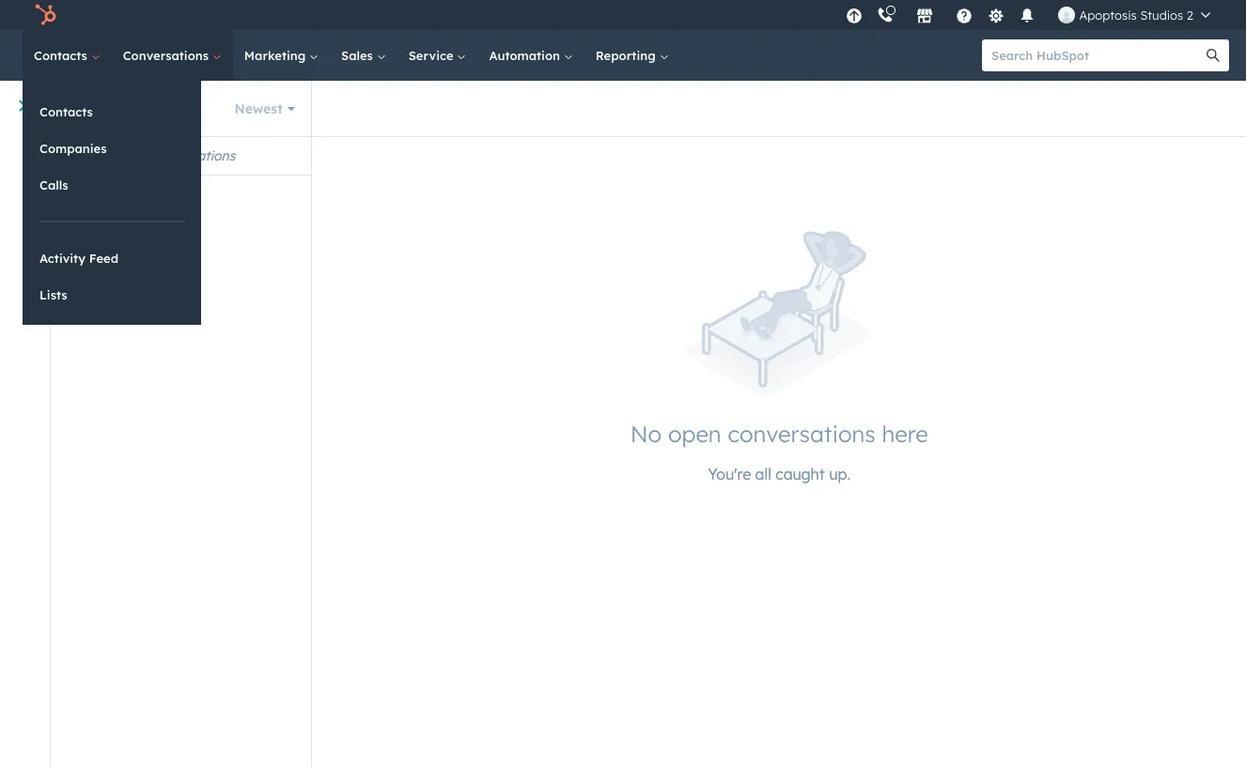 Task type: locate. For each thing, give the bounding box(es) containing it.
contacts link down hubspot link
[[23, 30, 112, 81]]

0 vertical spatial no
[[127, 148, 145, 164]]

0 vertical spatial contacts link
[[23, 30, 112, 81]]

help button
[[949, 0, 981, 30]]

contacts link
[[23, 30, 112, 81], [23, 94, 201, 130]]

contacts up companies
[[39, 104, 93, 119]]

conversations link
[[112, 30, 233, 81]]

1 vertical spatial no
[[630, 420, 662, 448]]

automation
[[489, 48, 564, 63]]

companies
[[39, 141, 107, 156]]

no open conversations here
[[630, 420, 928, 448]]

feed
[[89, 251, 118, 266]]

0 vertical spatial contacts
[[34, 48, 91, 63]]

apoptosis studios 2
[[1079, 8, 1194, 23]]

contacts
[[34, 48, 91, 63], [39, 104, 93, 119]]

calling icon button
[[870, 3, 902, 27]]

1 vertical spatial conversations
[[728, 420, 876, 448]]

up.
[[829, 465, 851, 484]]

search button
[[1197, 39, 1229, 71]]

1 horizontal spatial no
[[630, 420, 662, 448]]

newest
[[234, 100, 283, 117]]

contacts inside menu
[[39, 104, 93, 119]]

1 contacts link from the top
[[23, 30, 112, 81]]

notifications image
[[1019, 8, 1036, 25]]

no up calls link
[[127, 148, 145, 164]]

calls link
[[23, 167, 201, 203]]

Search HubSpot search field
[[982, 39, 1212, 71]]

conversations
[[149, 148, 235, 164], [728, 420, 876, 448]]

no conversations
[[127, 148, 235, 164]]

1 vertical spatial contacts
[[39, 104, 93, 119]]

no
[[127, 148, 145, 164], [630, 420, 662, 448]]

0 horizontal spatial conversations
[[149, 148, 235, 164]]

caught
[[776, 465, 825, 484]]

settings image
[[988, 8, 1005, 25]]

marketing link
[[233, 30, 330, 81]]

conversations up caught
[[728, 420, 876, 448]]

studios
[[1140, 8, 1183, 23]]

0 horizontal spatial no
[[127, 148, 145, 164]]

marketplaces image
[[917, 8, 934, 25]]

apoptosis studios 2 menu
[[841, 0, 1224, 30]]

upgrade image
[[846, 8, 863, 25]]

no for no open conversations here
[[630, 420, 662, 448]]

calling icon image
[[877, 8, 894, 24]]

conversations
[[123, 48, 212, 63]]

calls
[[39, 178, 68, 193]]

contacts down hubspot link
[[34, 48, 91, 63]]

0 vertical spatial conversations
[[149, 148, 235, 164]]

1 vertical spatial contacts link
[[23, 94, 201, 130]]

help image
[[956, 8, 973, 25]]

lists link
[[23, 277, 201, 313]]

here
[[882, 420, 928, 448]]

notifications button
[[1012, 0, 1044, 30]]

contacts link up companies link
[[23, 94, 201, 130]]

you're
[[708, 465, 751, 484]]

conversations down the newest
[[149, 148, 235, 164]]

reporting link
[[584, 30, 680, 81]]

no left open
[[630, 420, 662, 448]]



Task type: vqa. For each thing, say whether or not it's contained in the screenshot.
the 'all'
yes



Task type: describe. For each thing, give the bounding box(es) containing it.
hubspot link
[[23, 4, 70, 26]]

open
[[668, 420, 721, 448]]

apoptosis
[[1079, 8, 1137, 23]]

reporting
[[596, 48, 659, 63]]

contacts menu
[[23, 81, 201, 325]]

sales link
[[330, 30, 397, 81]]

no for no conversations
[[127, 148, 145, 164]]

lists
[[39, 288, 67, 303]]

search image
[[1207, 49, 1220, 62]]

apoptosis studios 2 button
[[1047, 0, 1222, 30]]

service
[[409, 48, 457, 63]]

activity feed
[[39, 251, 118, 266]]

automation link
[[478, 30, 584, 81]]

1 horizontal spatial conversations
[[728, 420, 876, 448]]

2 contacts link from the top
[[23, 94, 201, 130]]

marketplaces button
[[905, 0, 945, 30]]

activity feed link
[[23, 241, 201, 276]]

newest button
[[222, 90, 308, 127]]

no open conversations here main content
[[51, 81, 1246, 768]]

2
[[1187, 8, 1194, 23]]

tara schultz image
[[1059, 7, 1076, 23]]

settings link
[[984, 5, 1008, 25]]

all
[[755, 465, 771, 484]]

companies link
[[23, 131, 201, 166]]

marketing
[[244, 48, 309, 63]]

you're all caught up.
[[708, 465, 851, 484]]

service link
[[397, 30, 478, 81]]

hubspot image
[[34, 4, 56, 26]]

sales
[[341, 48, 377, 63]]

upgrade link
[[842, 5, 866, 25]]

activity
[[39, 251, 85, 266]]



